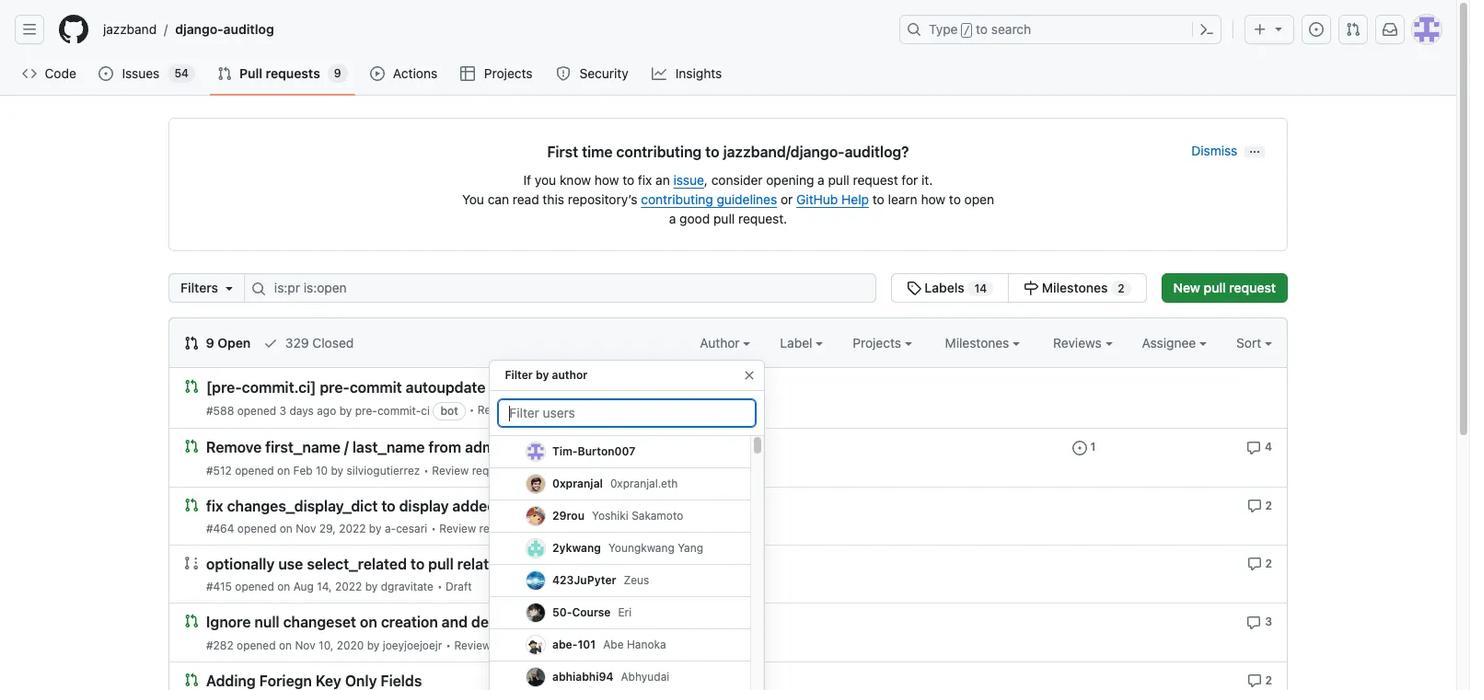 Task type: vqa. For each thing, say whether or not it's contained in the screenshot.


Task type: locate. For each thing, give the bounding box(es) containing it.
milestones down the 14
[[945, 335, 1013, 351]]

/ for type
[[964, 24, 971, 37]]

fix up #464
[[206, 498, 223, 515]]

draft link
[[446, 580, 472, 594]]

0 horizontal spatial /
[[164, 22, 168, 37]]

2 link up 3 link on the bottom right
[[1248, 555, 1273, 572]]

security
[[580, 65, 629, 81]]

1 vertical spatial nov
[[295, 639, 316, 653]]

to up a-
[[382, 498, 396, 515]]

open
[[218, 335, 251, 351]]

menu
[[489, 353, 766, 691]]

0 vertical spatial open pull request image
[[184, 379, 199, 394]]

1 horizontal spatial issue opened image
[[1310, 22, 1324, 37]]

1 vertical spatial triangle down image
[[222, 281, 237, 296]]

3 link
[[1247, 614, 1273, 630]]

to up repository's
[[623, 172, 635, 188]]

2 down 3 link on the bottom right
[[1266, 674, 1273, 688]]

2 up 3 link on the bottom right
[[1266, 557, 1273, 571]]

2 down 4
[[1266, 499, 1273, 513]]

1 horizontal spatial pre-
[[355, 405, 377, 418]]

0 horizontal spatial triangle down image
[[222, 281, 237, 296]]

by down select_related
[[365, 580, 378, 594]]

cesari
[[396, 522, 427, 536]]

contributing up an
[[616, 144, 702, 160]]

@abhiabhi94 image
[[527, 669, 546, 687]]

comment image for 4
[[1247, 441, 1262, 456]]

git pull request image left notifications icon
[[1346, 22, 1361, 37]]

git pull request image left pull
[[217, 66, 232, 81]]

a
[[818, 172, 825, 188], [669, 211, 676, 227]]

open pull request element left the remove in the left bottom of the page
[[184, 439, 199, 454]]

if
[[524, 172, 531, 188]]

1 horizontal spatial for
[[613, 498, 632, 515]]

0 horizontal spatial pre-
[[320, 380, 350, 396]]

9 left play icon
[[334, 66, 341, 80]]

to left the open
[[949, 192, 961, 207]]

pull inside to learn how to open a good pull request.
[[714, 211, 735, 227]]

close menu image
[[743, 368, 757, 383]]

0 horizontal spatial how
[[595, 172, 619, 188]]

git pull request image
[[1346, 22, 1361, 37], [217, 66, 232, 81], [184, 336, 199, 351]]

0 vertical spatial comment image
[[1247, 441, 1262, 456]]

1 horizontal spatial milestones
[[1042, 280, 1108, 296]]

review down fix changes_display_dict to display added/deleted objects for m2m updates
[[439, 522, 476, 536]]

open
[[965, 192, 995, 207]]

@50 course image
[[527, 604, 546, 623]]

@29rou image
[[527, 507, 546, 526]]

issue opened image inside 1 link
[[1073, 441, 1087, 456]]

comment image up 3 link on the bottom right
[[1248, 557, 1262, 572]]

2 vertical spatial for
[[552, 556, 572, 573]]

issue opened image
[[1310, 22, 1324, 37], [1073, 441, 1087, 456]]

#512             opened on feb 10 by silviogutierrez • review required
[[206, 464, 516, 478]]

a up github
[[818, 172, 825, 188]]

4 open pull request element from the top
[[184, 614, 199, 629]]

abe-101 abe hanoka
[[553, 638, 667, 652]]

comment image for 2
[[1248, 557, 1262, 572]]

pull up github help link
[[828, 172, 850, 188]]

tim-
[[553, 445, 578, 459]]

old
[[579, 558, 603, 573]]

0 vertical spatial 3
[[280, 405, 286, 418]]

0 horizontal spatial for
[[552, 556, 572, 573]]

1 open pull request image from the top
[[184, 440, 199, 454]]

0 horizontal spatial from
[[429, 440, 462, 456]]

1 horizontal spatial how
[[921, 192, 946, 207]]

1 vertical spatial open pull request image
[[184, 498, 199, 513]]

3 2 link from the top
[[1248, 672, 1273, 689]]

0 horizontal spatial request
[[853, 172, 899, 188]]

opened down the remove in the left bottom of the page
[[235, 464, 274, 478]]

comment image for fix changes_display_dict to display added/deleted objects for m2m updates
[[1248, 499, 1262, 514]]

2 link down 4 link
[[1248, 497, 1273, 514]]

2 open pull request image from the top
[[184, 498, 199, 513]]

issue link
[[674, 172, 704, 188]]

2 horizontal spatial /
[[964, 24, 971, 37]]

open pull request image for fix
[[184, 498, 199, 513]]

1 vertical spatial 2 link
[[1248, 555, 1273, 572]]

/ inside jazzband / django-auditlog
[[164, 22, 168, 37]]

hanoka
[[627, 638, 667, 652]]

1 vertical spatial for
[[613, 498, 632, 515]]

sakamoto
[[632, 509, 684, 523]]

comment image
[[1248, 499, 1262, 514], [1247, 616, 1262, 630], [1248, 674, 1262, 689]]

projects right table image at the left top
[[484, 65, 533, 81]]

shield image
[[556, 66, 571, 81]]

1 vertical spatial projects
[[853, 335, 905, 351]]

0 vertical spatial triangle down image
[[1272, 21, 1287, 36]]

how down it.
[[921, 192, 946, 207]]

0 vertical spatial contributing
[[616, 144, 702, 160]]

50-course eri
[[553, 606, 632, 620]]

open pull request image up draft pull request element
[[184, 498, 199, 513]]

/ inside type / to search
[[964, 24, 971, 37]]

0 vertical spatial a
[[818, 172, 825, 188]]

triangle down image right plus image
[[1272, 21, 1287, 36]]

milestones button
[[945, 333, 1021, 353]]

open pull request element up draft pull request element
[[184, 497, 199, 513]]

1 vertical spatial git pull request image
[[217, 66, 232, 81]]

milestones 2
[[1039, 280, 1125, 296]]

by right filter on the left of the page
[[536, 368, 549, 382]]

issue element
[[891, 274, 1147, 303]]

2 vertical spatial git pull request image
[[184, 336, 199, 351]]

filter
[[505, 368, 533, 382]]

pre- down commit at the bottom left of page
[[355, 405, 377, 418]]

pull down contributing guidelines link
[[714, 211, 735, 227]]

2 comment image from the top
[[1248, 557, 1262, 572]]

milestones inside milestones popup button
[[945, 335, 1013, 351]]

comment image for ignore null changeset on creation and deletion
[[1247, 616, 1262, 630]]

1 horizontal spatial a
[[818, 172, 825, 188]]

nov left 29,
[[296, 522, 316, 536]]

review required link down 'admin'
[[432, 464, 516, 478]]

nov left 10,
[[295, 639, 316, 653]]

1 vertical spatial 9
[[206, 335, 214, 351]]

burton007
[[578, 445, 636, 459]]

for down 2ykwang
[[552, 556, 572, 573]]

tag image
[[907, 281, 922, 296]]

2 from from the left
[[582, 440, 615, 456]]

1
[[1091, 440, 1096, 454]]

milestone image
[[1024, 281, 1039, 296]]

1 horizontal spatial 3
[[1265, 615, 1273, 629]]

1 vertical spatial pre-
[[355, 405, 377, 418]]

0 vertical spatial issue opened image
[[1310, 22, 1324, 37]]

/ left django-
[[164, 22, 168, 37]]

remove
[[206, 440, 262, 456]]

review down 'and'
[[454, 639, 491, 653]]

required inside ignore null changeset on creation and deletion #282             opened on nov 10, 2020 by joeyjoejoejr • review required
[[494, 639, 538, 653]]

on down "null"
[[279, 639, 292, 653]]

milestones for milestones
[[945, 335, 1013, 351]]

request up help
[[853, 172, 899, 188]]

open pull request image left adding
[[184, 673, 199, 688]]

for down 0xpranjal 0xpranjal.eth in the left of the page
[[613, 498, 632, 515]]

for left it.
[[902, 172, 918, 188]]

2 link down 3 link on the bottom right
[[1248, 672, 1273, 689]]

jazzband
[[103, 21, 157, 37]]

• right cesari
[[431, 522, 436, 536]]

by right 2020
[[367, 639, 380, 653]]

2 left new
[[1118, 282, 1125, 296]]

4 link
[[1247, 439, 1273, 456]]

1 horizontal spatial git pull request image
[[217, 66, 232, 81]]

autoupdate
[[406, 380, 486, 396]]

0 vertical spatial 9
[[334, 66, 341, 80]]

required down the deletion
[[494, 639, 538, 653]]

29,
[[319, 522, 336, 536]]

milestones inside issue element
[[1042, 280, 1108, 296]]

projects inside popup button
[[853, 335, 905, 351]]

1 horizontal spatial projects
[[853, 335, 905, 351]]

you can read this repository's contributing guidelines or github help
[[462, 192, 869, 207]]

to
[[976, 21, 988, 37], [706, 144, 720, 160], [623, 172, 635, 188], [873, 192, 885, 207], [949, 192, 961, 207], [382, 498, 396, 515], [411, 556, 425, 573]]

1 open pull request image from the top
[[184, 379, 199, 394]]

review required link down fix changes_display_dict to display added/deleted objects for m2m updates
[[439, 522, 523, 536]]

1 vertical spatial request
[[1230, 280, 1276, 296]]

423jupyter
[[553, 574, 617, 588]]

triangle down image
[[1272, 21, 1287, 36], [222, 281, 237, 296]]

1 / 6 checks ok image
[[735, 499, 750, 514]]

comment image inside 4 link
[[1247, 441, 1262, 456]]

3 open pull request image from the top
[[184, 614, 199, 629]]

nov inside ignore null changeset on creation and deletion #282             opened on nov 10, 2020 by joeyjoejoejr • review required
[[295, 639, 316, 653]]

new pull request
[[1174, 280, 1276, 296]]

open pull request element left adding
[[184, 672, 199, 688]]

2022 down select_related
[[335, 580, 362, 594]]

from down the bot
[[429, 440, 462, 456]]

9 for 9 open
[[206, 335, 214, 351]]

2 open pull request element from the top
[[184, 439, 199, 454]]

2 vertical spatial comment image
[[1248, 674, 1262, 689]]

1 vertical spatial open pull request image
[[184, 673, 199, 688]]

dgravitate link
[[381, 580, 434, 594]]

1 horizontal spatial triangle down image
[[1272, 21, 1287, 36]]

opened down commit.ci]
[[237, 405, 276, 418]]

2 comment image from the top
[[1247, 616, 1262, 630]]

/ for jazzband
[[164, 22, 168, 37]]

• down 'and'
[[446, 639, 451, 653]]

2 link for fifth open pull request element
[[1248, 672, 1273, 689]]

0 horizontal spatial a
[[669, 211, 676, 227]]

1 vertical spatial milestones
[[945, 335, 1013, 351]]

1 open pull request element from the top
[[184, 379, 199, 394]]

2 link for fix's open pull request element
[[1248, 497, 1273, 514]]

projects
[[484, 65, 533, 81], [853, 335, 905, 351]]

none search field containing filters
[[169, 274, 1147, 303]]

open pull request element for remove
[[184, 439, 199, 454]]

how up repository's
[[595, 172, 619, 188]]

filters button
[[169, 274, 245, 303]]

assignee
[[1142, 335, 1200, 351]]

to inside optionally use select_related to pull related fields for old #415             opened on aug 14, 2022 by dgravitate • draft
[[411, 556, 425, 573]]

git pull request image left 9 open
[[184, 336, 199, 351]]

open pull request element for fix
[[184, 497, 199, 513]]

open pull request image left "ignore"
[[184, 614, 199, 629]]

9 open
[[203, 335, 251, 351]]

0 vertical spatial open pull request image
[[184, 440, 199, 454]]

comment image left 4
[[1247, 441, 1262, 456]]

admin
[[465, 440, 508, 456]]

table image
[[461, 66, 476, 81]]

1 horizontal spatial fix
[[638, 172, 652, 188]]

optionally use select_related to pull related fields for old #415             opened on aug 14, 2022 by dgravitate • draft
[[206, 556, 603, 594]]

contributing guidelines link
[[641, 192, 777, 207]]

1 comment image from the top
[[1248, 499, 1262, 514]]

1 vertical spatial 2022
[[335, 580, 362, 594]]

milestones right milestone icon
[[1042, 280, 1108, 296]]

1 horizontal spatial 9
[[334, 66, 341, 80]]

0 vertical spatial git pull request image
[[1346, 22, 1361, 37]]

on inside optionally use select_related to pull related fields for old #415             opened on aug 14, 2022 by dgravitate • draft
[[277, 580, 290, 594]]

on left aug
[[277, 580, 290, 594]]

issue
[[674, 172, 704, 188]]

2ykwang
[[553, 542, 602, 555]]

None search field
[[169, 274, 1147, 303]]

pre- up "ago"
[[320, 380, 350, 396]]

9 left open
[[206, 335, 214, 351]]

/
[[164, 22, 168, 37], [964, 24, 971, 37], [344, 440, 349, 456]]

comment image
[[1247, 441, 1262, 456], [1248, 557, 1262, 572]]

changeset
[[283, 615, 356, 631]]

•
[[469, 404, 475, 417], [424, 464, 429, 478], [431, 522, 436, 536], [437, 580, 443, 594], [446, 639, 451, 653]]

comment image inside 3 link
[[1247, 616, 1262, 630]]

draft pull request element
[[184, 555, 199, 571]]

14
[[975, 282, 987, 296]]

• right the bot
[[469, 404, 475, 417]]

1 comment image from the top
[[1247, 441, 1262, 456]]

auditlog
[[223, 21, 274, 37]]

required
[[518, 404, 561, 417], [472, 464, 516, 478], [479, 522, 523, 536], [494, 639, 538, 653]]

graph image
[[652, 66, 667, 81]]

ignore
[[206, 615, 251, 631]]

opened down "null"
[[237, 639, 276, 653]]

9 open link
[[184, 333, 251, 353]]

0 horizontal spatial issue opened image
[[1073, 441, 1087, 456]]

1 from from the left
[[429, 440, 462, 456]]

1 link
[[1073, 439, 1096, 456]]

request up sort popup button
[[1230, 280, 1276, 296]]

abe
[[604, 638, 624, 652]]

pull up draft
[[428, 556, 454, 573]]

2
[[1118, 282, 1125, 296], [1266, 499, 1273, 513], [1266, 557, 1273, 571], [1266, 674, 1273, 688]]

0 horizontal spatial projects
[[484, 65, 533, 81]]

open pull request image
[[184, 440, 199, 454], [184, 498, 199, 513], [184, 614, 199, 629]]

by right 10
[[331, 464, 344, 478]]

notifications image
[[1383, 22, 1398, 37]]

review required link down 11 / 11 checks ok image
[[478, 404, 561, 417]]

2 for comment image corresponding to 2
[[1266, 557, 1273, 571]]

homepage image
[[59, 15, 88, 44]]

to up dgravitate
[[411, 556, 425, 573]]

tim-burton007
[[553, 445, 636, 459]]

open pull request image
[[184, 379, 199, 394], [184, 673, 199, 688]]

review down 11 / 11 checks ok image
[[478, 404, 515, 417]]

2 link
[[1248, 497, 1273, 514], [1248, 555, 1273, 572], [1248, 672, 1273, 689]]

2 2 link from the top
[[1248, 555, 1273, 572]]

a down you can read this repository's contributing guidelines or github help
[[669, 211, 676, 227]]

open pull request element left [pre-
[[184, 379, 199, 394]]

this
[[543, 192, 564, 207]]

3 comment image from the top
[[1248, 674, 1262, 689]]

2022 right 29,
[[339, 522, 366, 536]]

1 vertical spatial comment image
[[1247, 616, 1262, 630]]

plus image
[[1253, 22, 1268, 37]]

open pull request image left [pre-
[[184, 379, 199, 394]]

yang
[[678, 542, 704, 555]]

to learn how to open a good pull request.
[[669, 192, 995, 227]]

review required link
[[478, 404, 561, 417], [432, 464, 516, 478], [439, 522, 523, 536], [454, 639, 538, 653]]

related
[[457, 556, 507, 573]]

request.
[[739, 211, 788, 227]]

1 horizontal spatial request
[[1230, 280, 1276, 296]]

draft pull request image
[[184, 556, 199, 571]]

3
[[280, 405, 286, 418], [1265, 615, 1273, 629]]

1 vertical spatial 3
[[1265, 615, 1273, 629]]

0 vertical spatial milestones
[[1042, 280, 1108, 296]]

0 vertical spatial comment image
[[1248, 499, 1262, 514]]

on down changes_display_dict
[[280, 522, 293, 536]]

command palette image
[[1200, 22, 1215, 37]]

contributing down issue link
[[641, 192, 713, 207]]

1 vertical spatial issue opened image
[[1073, 441, 1087, 456]]

fix left an
[[638, 172, 652, 188]]

4
[[1265, 440, 1273, 454]]

2020
[[337, 639, 364, 653]]

display
[[399, 498, 449, 515]]

2 horizontal spatial git pull request image
[[1346, 22, 1361, 37]]

to up the ',' on the top left
[[706, 144, 720, 160]]

issue opened image right plus image
[[1310, 22, 1324, 37]]

author
[[552, 368, 588, 382]]

0xpranjal.eth
[[611, 477, 679, 491]]

29rou yoshiki sakamoto
[[553, 509, 684, 523]]

use
[[278, 556, 303, 573]]

0 vertical spatial 2 link
[[1248, 497, 1273, 514]]

list
[[96, 15, 889, 44]]

@423jupyter image
[[527, 572, 546, 590]]

triangle down image left search image
[[222, 281, 237, 296]]

1 vertical spatial a
[[669, 211, 676, 227]]

github help link
[[797, 192, 869, 207]]

10
[[316, 464, 328, 478]]

• inside ignore null changeset on creation and deletion #282             opened on nov 10, 2020 by joeyjoejoejr • review required
[[446, 639, 451, 653]]

review
[[478, 404, 515, 417], [432, 464, 469, 478], [439, 522, 476, 536], [454, 639, 491, 653]]

opened right #464
[[237, 522, 277, 536]]

open pull request image left the remove in the left bottom of the page
[[184, 440, 199, 454]]

1 vertical spatial how
[[921, 192, 946, 207]]

1 vertical spatial comment image
[[1248, 557, 1262, 572]]

pull inside optionally use select_related to pull related fields for old #415             opened on aug 14, 2022 by dgravitate • draft
[[428, 556, 454, 573]]

added/deleted
[[453, 498, 554, 515]]

2 vertical spatial 2 link
[[1248, 672, 1273, 689]]

1 2 link from the top
[[1248, 497, 1273, 514]]

opened inside optionally use select_related to pull related fields for old #415             opened on aug 14, 2022 by dgravitate • draft
[[235, 580, 274, 594]]

changes_display_dict
[[227, 498, 378, 515]]

eri
[[619, 606, 632, 620]]

1 horizontal spatial from
[[582, 440, 615, 456]]

329 closed
[[282, 335, 354, 351]]

0 vertical spatial 2022
[[339, 522, 366, 536]]

open pull request element
[[184, 379, 199, 394], [184, 439, 199, 454], [184, 497, 199, 513], [184, 614, 199, 629], [184, 672, 199, 688]]

3 open pull request element from the top
[[184, 497, 199, 513]]

author button
[[700, 333, 751, 353]]

2 horizontal spatial for
[[902, 172, 918, 188]]

opened down optionally
[[235, 580, 274, 594]]

Search all issues text field
[[244, 274, 876, 303]]

0 horizontal spatial 9
[[206, 335, 214, 351]]

• left draft link
[[437, 580, 443, 594]]

open pull request element left "ignore"
[[184, 614, 199, 629]]

request
[[853, 172, 899, 188], [1230, 280, 1276, 296]]

from right tim- on the left of page
[[582, 440, 615, 456]]

new
[[1174, 280, 1201, 296]]

0 horizontal spatial milestones
[[945, 335, 1013, 351]]

0 horizontal spatial git pull request image
[[184, 336, 199, 351]]

1 vertical spatial fix
[[206, 498, 223, 515]]

0 vertical spatial projects
[[484, 65, 533, 81]]

opened for #464
[[237, 522, 277, 536]]

projects right label popup button
[[853, 335, 905, 351]]

2 vertical spatial open pull request image
[[184, 614, 199, 629]]

/ up #512             opened on feb 10 by silviogutierrez • review required
[[344, 440, 349, 456]]

review required link for autoupdate
[[478, 404, 561, 417]]

issue opened image left 1
[[1073, 441, 1087, 456]]

/ right type
[[964, 24, 971, 37]]

requests
[[266, 65, 320, 81]]

11 / 11 checks ok image
[[489, 381, 504, 395]]

from
[[429, 440, 462, 456], [582, 440, 615, 456]]

ago
[[317, 405, 336, 418]]

by inside ignore null changeset on creation and deletion #282             opened on nov 10, 2020 by joeyjoejoejr • review required
[[367, 639, 380, 653]]

for
[[902, 172, 918, 188], [613, 498, 632, 515], [552, 556, 572, 573]]

0 horizontal spatial 3
[[280, 405, 286, 418]]

type
[[929, 21, 958, 37]]



Task type: describe. For each thing, give the bounding box(es) containing it.
projects button
[[853, 333, 912, 353]]

on left "feb"
[[277, 464, 290, 478]]

2 inside milestones 2
[[1118, 282, 1125, 296]]

git pull request image for issue opened icon
[[217, 66, 232, 81]]

sort
[[1237, 335, 1262, 351]]

key
[[316, 673, 342, 690]]

abhyudai
[[622, 670, 670, 684]]

8 / 8 checks ok image
[[665, 441, 680, 456]]

remove first_name / last_name from admin if missing from model link
[[206, 440, 662, 456]]

opened for #512
[[235, 464, 274, 478]]

tim-burton007 link
[[490, 437, 751, 469]]

creation
[[381, 615, 438, 631]]

abhiabhi94 abhyudai
[[553, 670, 670, 684]]

0 vertical spatial pre-
[[320, 380, 350, 396]]

actions
[[393, 65, 438, 81]]

issues
[[122, 65, 160, 81]]

reviews button
[[1054, 333, 1113, 353]]

#415
[[206, 580, 232, 594]]

zeus
[[624, 574, 650, 588]]

last_name
[[353, 440, 425, 456]]

to right help
[[873, 192, 885, 207]]

ignore null changeset on creation and deletion link
[[206, 615, 528, 631]]

Filter users text field
[[498, 399, 757, 428]]

0 horizontal spatial fix
[[206, 498, 223, 515]]

play image
[[370, 66, 385, 81]]

fix changes_display_dict to display added/deleted objects for m2m updates link
[[206, 498, 731, 515]]

#464
[[206, 522, 234, 536]]

read
[[513, 192, 539, 207]]

pull right new
[[1204, 280, 1226, 296]]

by left a-
[[369, 522, 382, 536]]

review down remove first_name / last_name from admin if missing from model link
[[432, 464, 469, 478]]

an
[[656, 172, 670, 188]]

triangle down image inside filters popup button
[[222, 281, 237, 296]]

milestones for milestones 2
[[1042, 280, 1108, 296]]

first
[[547, 144, 578, 160]]

5 open pull request element from the top
[[184, 672, 199, 688]]

check image
[[264, 336, 278, 351]]

adding foriegn key only fields
[[206, 673, 422, 690]]

help
[[842, 192, 869, 207]]

required down filter by author
[[518, 404, 561, 417]]

list containing jazzband
[[96, 15, 889, 44]]

ignore null changeset on creation and deletion #282             opened on nov 10, 2020 by joeyjoejoejr • review required
[[206, 615, 538, 653]]

pull requests
[[239, 65, 320, 81]]

actions link
[[363, 60, 446, 87]]

0 vertical spatial nov
[[296, 522, 316, 536]]

2022 inside optionally use select_related to pull related fields for old #415             opened on aug 14, 2022 by dgravitate • draft
[[335, 580, 362, 594]]

dismiss ...
[[1192, 142, 1261, 158]]

projects inside projects link
[[484, 65, 533, 81]]

• down remove first_name / last_name from admin if missing from model link
[[424, 464, 429, 478]]

you
[[462, 192, 484, 207]]

opened inside ignore null changeset on creation and deletion #282             opened on nov 10, 2020 by joeyjoejoejr • review required
[[237, 639, 276, 653]]

can
[[488, 192, 509, 207]]

opened for #588
[[237, 405, 276, 418]]

9 for 9
[[334, 66, 341, 80]]

sort button
[[1237, 333, 1273, 353]]

know
[[560, 172, 591, 188]]

draft
[[446, 580, 472, 594]]

0 vertical spatial for
[[902, 172, 918, 188]]

adding foriegn key only fields link
[[206, 673, 422, 690]]

0 vertical spatial fix
[[638, 172, 652, 188]]

by inside menu
[[536, 368, 549, 382]]

git pull request image for rightmost issue opened image
[[1346, 22, 1361, 37]]

@tim burton007 image
[[527, 443, 546, 461]]

ci
[[421, 405, 430, 418]]

101
[[578, 638, 596, 652]]

repository's
[[568, 192, 638, 207]]

you
[[535, 172, 556, 188]]

fields
[[510, 556, 549, 573]]

or
[[781, 192, 793, 207]]

if
[[512, 440, 521, 456]]

code
[[45, 65, 76, 81]]

bot
[[441, 405, 458, 418]]

@0xpranjal image
[[527, 475, 546, 494]]

@abe 101 image
[[527, 636, 546, 655]]

insights link
[[645, 60, 731, 87]]

review required link for added/deleted
[[439, 522, 523, 536]]

...
[[1250, 142, 1261, 156]]

14,
[[317, 580, 332, 594]]

review required link for from
[[432, 464, 516, 478]]

type / to search
[[929, 21, 1032, 37]]

how inside to learn how to open a good pull request.
[[921, 192, 946, 207]]

closed
[[313, 335, 354, 351]]

1 horizontal spatial /
[[344, 440, 349, 456]]

review inside ignore null changeset on creation and deletion #282             opened on nov 10, 2020 by joeyjoejoejr • review required
[[454, 639, 491, 653]]

required down 'admin'
[[472, 464, 516, 478]]

good
[[680, 211, 710, 227]]

missing
[[525, 440, 578, 456]]

assignee button
[[1142, 333, 1207, 353]]

code link
[[15, 60, 84, 87]]

2 open pull request image from the top
[[184, 673, 199, 688]]

and
[[442, 615, 468, 631]]

a inside to learn how to open a good pull request.
[[669, 211, 676, 227]]

29rou
[[553, 509, 585, 523]]

0xpranjal 0xpranjal.eth
[[553, 477, 679, 491]]

Issues search field
[[244, 274, 876, 303]]

2 for 1st comment icon from the bottom of the page
[[1266, 674, 1273, 688]]

label
[[780, 335, 816, 351]]

days
[[290, 405, 314, 418]]

329
[[285, 335, 309, 351]]

yoshiki
[[593, 509, 629, 523]]

django-
[[175, 21, 223, 37]]

2ykwang youngkwang yang
[[553, 542, 704, 555]]

search image
[[251, 282, 266, 297]]

#464             opened on nov 29, 2022 by a-cesari • review required
[[206, 522, 523, 536]]

[pre-
[[206, 380, 242, 396]]

course
[[573, 606, 611, 620]]

it.
[[922, 172, 933, 188]]

youngkwang
[[609, 542, 675, 555]]

git pull request image inside 9 open link
[[184, 336, 199, 351]]

new pull request link
[[1162, 274, 1288, 303]]

security link
[[549, 60, 637, 87]]

2 for comment icon corresponding to fix changes_display_dict to display added/deleted objects for m2m updates
[[1266, 499, 1273, 513]]

open pull request image for remove
[[184, 440, 199, 454]]

0 vertical spatial how
[[595, 172, 619, 188]]

for inside optionally use select_related to pull related fields for old #415             opened on aug 14, 2022 by dgravitate • draft
[[552, 556, 572, 573]]

a-cesari link
[[385, 522, 427, 536]]

labels
[[925, 280, 965, 296]]

menu containing filter by author
[[489, 353, 766, 691]]

required down the added/deleted
[[479, 522, 523, 536]]

• inside optionally use select_related to pull related fields for old #415             opened on aug 14, 2022 by dgravitate • draft
[[437, 580, 443, 594]]

commit
[[350, 380, 402, 396]]

1 vertical spatial contributing
[[641, 192, 713, 207]]

foriegn
[[259, 673, 312, 690]]

by right "ago"
[[339, 405, 352, 418]]

filters
[[181, 280, 218, 296]]

jazzband / django-auditlog
[[103, 21, 274, 37]]

on up 2020
[[360, 615, 377, 631]]

by inside optionally use select_related to pull related fields for old #415             opened on aug 14, 2022 by dgravitate • draft
[[365, 580, 378, 594]]

@2ykwang image
[[527, 540, 546, 558]]

github
[[797, 192, 838, 207]]

issue opened image
[[99, 66, 114, 81]]

0 vertical spatial request
[[853, 172, 899, 188]]

insights
[[676, 65, 722, 81]]

code image
[[22, 66, 37, 81]]

to left search
[[976, 21, 988, 37]]

review required link down the deletion
[[454, 639, 538, 653]]

abe-
[[553, 638, 578, 652]]

open pull request element for [pre-
[[184, 379, 199, 394]]

silviogutierrez
[[347, 464, 420, 478]]



